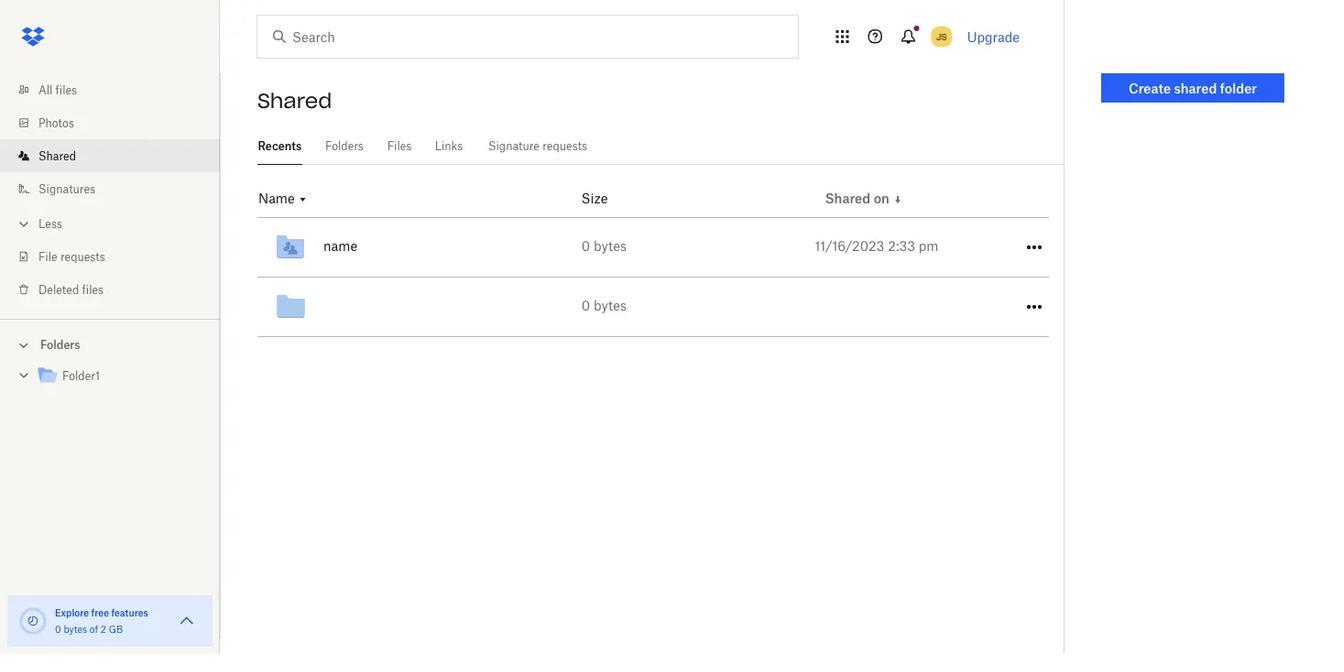 Task type: vqa. For each thing, say whether or not it's contained in the screenshot.
the right files
yes



Task type: locate. For each thing, give the bounding box(es) containing it.
requests right the signature
[[543, 139, 587, 153]]

explore free features 0 bytes of 2 gb
[[55, 607, 148, 635]]

name image
[[272, 229, 309, 266]]

files link
[[387, 128, 412, 162]]

less image
[[15, 215, 33, 233]]

1 vertical spatial folders
[[40, 338, 80, 352]]

signatures link
[[15, 172, 220, 205]]

0 for 2nd more actions image
[[582, 297, 590, 313]]

2 vertical spatial shared
[[825, 191, 871, 206]]

1 vertical spatial 0
[[582, 297, 590, 313]]

template stateless image inside name 'dropdown button'
[[298, 194, 309, 205]]

folders up folder1
[[40, 338, 80, 352]]

template stateless image
[[892, 194, 903, 205], [298, 194, 309, 205]]

0 bytes for first more actions image from the top of the page
[[582, 238, 627, 254]]

create shared folder button
[[1101, 73, 1285, 103]]

free
[[91, 607, 109, 618]]

shared on
[[825, 191, 890, 206]]

requests for file requests
[[60, 250, 105, 263]]

0 vertical spatial bytes
[[594, 238, 627, 254]]

1 vertical spatial bytes
[[594, 297, 627, 313]]

2 vertical spatial 0
[[55, 623, 61, 635]]

folders
[[325, 139, 364, 153], [40, 338, 80, 352]]

files
[[387, 139, 412, 153]]

tab list
[[257, 128, 1064, 165]]

create
[[1129, 80, 1171, 96]]

2 vertical spatial bytes
[[64, 623, 87, 635]]

shared list item
[[0, 139, 220, 172]]

tab list containing recents
[[257, 128, 1064, 165]]

shared up recents link
[[257, 88, 332, 114]]

requests inside tab list
[[543, 139, 587, 153]]

bytes inside explore free features 0 bytes of 2 gb
[[64, 623, 87, 635]]

signatures
[[38, 182, 95, 196]]

0 vertical spatial requests
[[543, 139, 587, 153]]

name
[[258, 191, 295, 206]]

2 more actions image from the top
[[1023, 296, 1045, 318]]

shared link
[[15, 139, 220, 172]]

requests inside "list"
[[60, 250, 105, 263]]

bytes for 2nd more actions image
[[594, 297, 627, 313]]

0 vertical spatial shared
[[257, 88, 332, 114]]

0 vertical spatial 0
[[582, 238, 590, 254]]

name button
[[258, 191, 309, 208]]

files
[[55, 83, 77, 97], [82, 283, 104, 296]]

1 vertical spatial requests
[[60, 250, 105, 263]]

shared left on
[[825, 191, 871, 206]]

recents link
[[257, 128, 302, 162]]

1 vertical spatial files
[[82, 283, 104, 296]]

folders link
[[324, 128, 365, 162]]

0 vertical spatial files
[[55, 83, 77, 97]]

create shared folder
[[1129, 80, 1257, 96]]

0 horizontal spatial shared
[[38, 149, 76, 163]]

1 horizontal spatial requests
[[543, 139, 587, 153]]

js
[[936, 31, 947, 42]]

1 vertical spatial shared
[[38, 149, 76, 163]]

upgrade link
[[967, 29, 1020, 44]]

1 vertical spatial 0 bytes
[[582, 297, 627, 313]]

files for deleted files
[[82, 283, 104, 296]]

signature requests
[[488, 139, 587, 153]]

0 vertical spatial 0 bytes
[[582, 238, 627, 254]]

template stateless image right name
[[298, 194, 309, 205]]

1 horizontal spatial template stateless image
[[892, 194, 903, 205]]

files right deleted
[[82, 283, 104, 296]]

11/16/2023 2:33 pm
[[815, 238, 939, 254]]

Search in folder "Dropbox" text field
[[292, 27, 760, 47]]

folders left files
[[325, 139, 364, 153]]

0 horizontal spatial template stateless image
[[298, 194, 309, 205]]

0
[[582, 238, 590, 254], [582, 297, 590, 313], [55, 623, 61, 635]]

template stateless image right on
[[892, 194, 903, 205]]

files right all
[[55, 83, 77, 97]]

shared
[[257, 88, 332, 114], [38, 149, 76, 163], [825, 191, 871, 206]]

size button
[[581, 191, 608, 206]]

1 0 bytes from the top
[[582, 238, 627, 254]]

js button
[[927, 22, 956, 51]]

all files
[[38, 83, 77, 97]]

0 horizontal spatial folders
[[40, 338, 80, 352]]

0 horizontal spatial requests
[[60, 250, 105, 263]]

2 template stateless image from the left
[[298, 194, 309, 205]]

signature
[[488, 139, 540, 153]]

pm
[[919, 238, 939, 254]]

0 bytes
[[582, 238, 627, 254], [582, 297, 627, 313]]

0 for first more actions image from the top of the page
[[582, 238, 590, 254]]

folders inside folders link
[[325, 139, 364, 153]]

more actions image
[[1023, 236, 1045, 258], [1023, 296, 1045, 318]]

2 0 bytes from the top
[[582, 297, 627, 313]]

requests
[[543, 139, 587, 153], [60, 250, 105, 263]]

template stateless image for name
[[298, 194, 309, 205]]

links link
[[434, 128, 464, 162]]

folders button
[[0, 331, 220, 358]]

1 vertical spatial more actions image
[[1023, 296, 1045, 318]]

1 template stateless image from the left
[[892, 194, 903, 205]]

all
[[38, 83, 53, 97]]

2 horizontal spatial shared
[[825, 191, 871, 206]]

photos
[[38, 116, 74, 130]]

requests right the file
[[60, 250, 105, 263]]

0 vertical spatial folders
[[325, 139, 364, 153]]

list
[[0, 62, 220, 319]]

2
[[101, 623, 106, 635]]

recents
[[258, 139, 302, 153]]

template stateless image inside shared on popup button
[[892, 194, 903, 205]]

bytes
[[594, 238, 627, 254], [594, 297, 627, 313], [64, 623, 87, 635]]

shared down photos
[[38, 149, 76, 163]]

1 horizontal spatial files
[[82, 283, 104, 296]]

1 horizontal spatial folders
[[325, 139, 364, 153]]

0 horizontal spatial files
[[55, 83, 77, 97]]

deleted
[[38, 283, 79, 296]]

folder1
[[62, 369, 100, 383]]

deleted files
[[38, 283, 104, 296]]

0 vertical spatial more actions image
[[1023, 236, 1045, 258]]



Task type: describe. For each thing, give the bounding box(es) containing it.
features
[[111, 607, 148, 618]]

quota usage element
[[18, 607, 48, 636]]

1 horizontal spatial shared
[[257, 88, 332, 114]]

less
[[38, 217, 62, 230]]

bytes for first more actions image from the top of the page
[[594, 238, 627, 254]]

folder
[[1220, 80, 1257, 96]]

gb
[[109, 623, 123, 635]]

name link
[[272, 218, 628, 277]]

dropbox image
[[15, 18, 51, 55]]

1 more actions image from the top
[[1023, 236, 1045, 258]]

2:33
[[888, 238, 915, 254]]

shared inside 'list item'
[[38, 149, 76, 163]]

name
[[323, 238, 357, 254]]

signature requests link
[[486, 128, 590, 162]]

files for all files
[[55, 83, 77, 97]]

template stateless image for shared on
[[892, 194, 903, 205]]

all files link
[[15, 73, 220, 106]]

file requests link
[[15, 240, 220, 273]]

of
[[90, 623, 98, 635]]

0 inside explore free features 0 bytes of 2 gb
[[55, 623, 61, 635]]

file
[[38, 250, 57, 263]]

folders inside folders button
[[40, 338, 80, 352]]

0 bytes for 2nd more actions image
[[582, 297, 627, 313]]

list containing all files
[[0, 62, 220, 319]]

shared inside popup button
[[825, 191, 871, 206]]

folder1 link
[[37, 364, 205, 389]]

shared on button
[[825, 191, 903, 208]]

shared
[[1174, 80, 1217, 96]]

deleted files link
[[15, 273, 220, 306]]

explore
[[55, 607, 89, 618]]

11/16/2023
[[815, 238, 885, 254]]

upgrade
[[967, 29, 1020, 44]]

size
[[581, 191, 608, 206]]

on
[[874, 191, 890, 206]]

photos link
[[15, 106, 220, 139]]

file requests
[[38, 250, 105, 263]]

requests for signature requests
[[543, 139, 587, 153]]

links
[[435, 139, 463, 153]]



